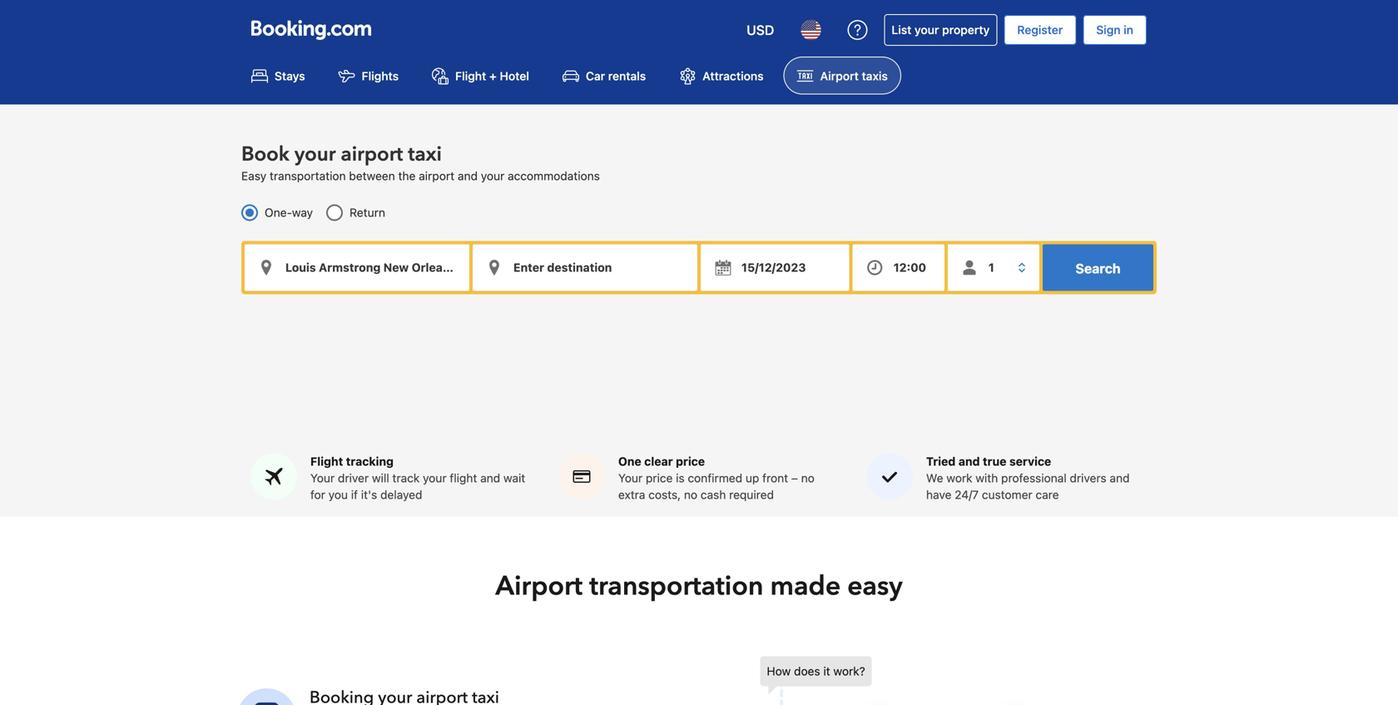 Task type: describe. For each thing, give the bounding box(es) containing it.
confirmed
[[688, 471, 743, 485]]

track
[[393, 471, 420, 485]]

the
[[398, 169, 416, 183]]

list your property
[[892, 23, 990, 37]]

taxi
[[408, 141, 442, 168]]

sign
[[1097, 23, 1121, 37]]

1 horizontal spatial no
[[802, 471, 815, 485]]

up
[[746, 471, 760, 485]]

0 vertical spatial airport
[[341, 141, 403, 168]]

Enter pick-up location text field
[[245, 244, 470, 291]]

made
[[771, 568, 841, 604]]

tracking
[[346, 455, 394, 468]]

costs,
[[649, 488, 681, 502]]

return
[[350, 205, 386, 219]]

required
[[729, 488, 774, 502]]

Enter destination text field
[[473, 244, 698, 291]]

your inside flight tracking your driver will track your flight and wait for you if it's delayed
[[311, 471, 335, 485]]

register link
[[1004, 15, 1077, 45]]

flights
[[362, 69, 399, 83]]

one
[[619, 455, 642, 468]]

does
[[794, 664, 821, 678]]

book
[[241, 141, 290, 168]]

drivers
[[1070, 471, 1107, 485]]

for
[[311, 488, 325, 502]]

flight tracking your driver will track your flight and wait for you if it's delayed
[[311, 455, 526, 502]]

car rentals
[[586, 69, 646, 83]]

cash
[[701, 488, 726, 502]]

work?
[[834, 664, 866, 678]]

true
[[983, 455, 1007, 468]]

and up work
[[959, 455, 980, 468]]

airport taxis
[[821, 69, 888, 83]]

how
[[767, 664, 791, 678]]

flights link
[[325, 57, 412, 94]]

one-
[[265, 205, 292, 219]]

12:00 button
[[853, 244, 945, 291]]

search button
[[1043, 244, 1154, 291]]

transportation inside book your airport taxi easy transportation between the airport and your accommodations
[[270, 169, 346, 183]]

booking.com online hotel reservations image
[[251, 20, 371, 40]]

airport for airport taxis
[[821, 69, 859, 83]]

search
[[1076, 260, 1121, 276]]

it's
[[361, 488, 377, 502]]

list
[[892, 23, 912, 37]]

front
[[763, 471, 789, 485]]

+
[[489, 69, 497, 83]]

your right the list
[[915, 23, 940, 37]]

will
[[372, 471, 389, 485]]

–
[[792, 471, 798, 485]]

flight for flight + hotel
[[455, 69, 486, 83]]

your inside one clear price your price is confirmed up front – no extra costs, no cash required
[[619, 471, 643, 485]]

easy
[[241, 169, 267, 183]]

have
[[927, 488, 952, 502]]

driver
[[338, 471, 369, 485]]

tried and true service we work with professional drivers and have 24/7 customer care
[[927, 455, 1130, 502]]

delayed
[[381, 488, 423, 502]]

attractions link
[[666, 57, 777, 94]]

it
[[824, 664, 831, 678]]

sign in link
[[1083, 15, 1147, 45]]

usd button
[[737, 10, 785, 50]]

easy
[[848, 568, 903, 604]]

way
[[292, 205, 313, 219]]

stays link
[[238, 57, 319, 94]]

1 vertical spatial price
[[646, 471, 673, 485]]



Task type: locate. For each thing, give the bounding box(es) containing it.
is
[[676, 471, 685, 485]]

between
[[349, 169, 395, 183]]

price up is
[[676, 455, 705, 468]]

flight left +
[[455, 69, 486, 83]]

1 horizontal spatial transportation
[[590, 568, 764, 604]]

your right track at the left of the page
[[423, 471, 447, 485]]

and right the
[[458, 169, 478, 183]]

1 vertical spatial no
[[684, 488, 698, 502]]

0 vertical spatial price
[[676, 455, 705, 468]]

1 vertical spatial airport
[[496, 568, 583, 604]]

and right the 'drivers'
[[1110, 471, 1130, 485]]

15/12/2023
[[742, 260, 806, 274]]

attractions
[[703, 69, 764, 83]]

taxis
[[862, 69, 888, 83]]

1 vertical spatial flight
[[311, 455, 343, 468]]

1 horizontal spatial flight
[[455, 69, 486, 83]]

airport
[[341, 141, 403, 168], [419, 169, 455, 183]]

and inside flight tracking your driver will track your flight and wait for you if it's delayed
[[481, 471, 501, 485]]

your up for
[[311, 471, 335, 485]]

in
[[1124, 23, 1134, 37]]

airport down the taxi
[[419, 169, 455, 183]]

0 vertical spatial transportation
[[270, 169, 346, 183]]

hotel
[[500, 69, 529, 83]]

no right the –
[[802, 471, 815, 485]]

1 horizontal spatial booking airport taxi image
[[761, 656, 1110, 705]]

accommodations
[[508, 169, 600, 183]]

tried
[[927, 455, 956, 468]]

if
[[351, 488, 358, 502]]

flight
[[450, 471, 477, 485]]

0 horizontal spatial booking airport taxi image
[[237, 689, 296, 705]]

car rentals link
[[549, 57, 660, 94]]

airport for airport transportation made easy
[[496, 568, 583, 604]]

work
[[947, 471, 973, 485]]

you
[[329, 488, 348, 502]]

flight inside flight tracking your driver will track your flight and wait for you if it's delayed
[[311, 455, 343, 468]]

flight
[[455, 69, 486, 83], [311, 455, 343, 468]]

professional
[[1002, 471, 1067, 485]]

15/12/2023 button
[[701, 244, 850, 291]]

and
[[458, 169, 478, 183], [959, 455, 980, 468], [481, 471, 501, 485], [1110, 471, 1130, 485]]

transportation
[[270, 169, 346, 183], [590, 568, 764, 604]]

1 horizontal spatial your
[[619, 471, 643, 485]]

0 vertical spatial no
[[802, 471, 815, 485]]

0 vertical spatial airport
[[821, 69, 859, 83]]

stays
[[275, 69, 305, 83]]

airport taxis link
[[784, 57, 902, 94]]

2 your from the left
[[619, 471, 643, 485]]

your left accommodations
[[481, 169, 505, 183]]

and left wait
[[481, 471, 501, 485]]

0 horizontal spatial no
[[684, 488, 698, 502]]

your
[[311, 471, 335, 485], [619, 471, 643, 485]]

0 horizontal spatial flight
[[311, 455, 343, 468]]

property
[[943, 23, 990, 37]]

1 horizontal spatial price
[[676, 455, 705, 468]]

0 horizontal spatial airport
[[341, 141, 403, 168]]

we
[[927, 471, 944, 485]]

booking airport taxi image
[[761, 656, 1110, 705], [237, 689, 296, 705]]

flight + hotel
[[455, 69, 529, 83]]

list your property link
[[885, 14, 998, 46]]

1 horizontal spatial airport
[[821, 69, 859, 83]]

0 horizontal spatial airport
[[496, 568, 583, 604]]

one-way
[[265, 205, 313, 219]]

1 vertical spatial transportation
[[590, 568, 764, 604]]

service
[[1010, 455, 1052, 468]]

no down is
[[684, 488, 698, 502]]

with
[[976, 471, 999, 485]]

0 horizontal spatial transportation
[[270, 169, 346, 183]]

wait
[[504, 471, 526, 485]]

price down clear
[[646, 471, 673, 485]]

clear
[[645, 455, 673, 468]]

24/7
[[955, 488, 979, 502]]

0 horizontal spatial your
[[311, 471, 335, 485]]

your inside flight tracking your driver will track your flight and wait for you if it's delayed
[[423, 471, 447, 485]]

0 vertical spatial flight
[[455, 69, 486, 83]]

flight + hotel link
[[419, 57, 543, 94]]

flight for flight tracking your driver will track your flight and wait for you if it's delayed
[[311, 455, 343, 468]]

1 vertical spatial airport
[[419, 169, 455, 183]]

sign in
[[1097, 23, 1134, 37]]

12:00
[[894, 260, 927, 274]]

1 horizontal spatial airport
[[419, 169, 455, 183]]

airport
[[821, 69, 859, 83], [496, 568, 583, 604]]

your
[[915, 23, 940, 37], [295, 141, 336, 168], [481, 169, 505, 183], [423, 471, 447, 485]]

airport transportation made easy
[[496, 568, 903, 604]]

price
[[676, 455, 705, 468], [646, 471, 673, 485]]

rentals
[[608, 69, 646, 83]]

one clear price your price is confirmed up front – no extra costs, no cash required
[[619, 455, 815, 502]]

0 horizontal spatial price
[[646, 471, 673, 485]]

book your airport taxi easy transportation between the airport and your accommodations
[[241, 141, 600, 183]]

your right book
[[295, 141, 336, 168]]

your down one
[[619, 471, 643, 485]]

flight up driver on the left of the page
[[311, 455, 343, 468]]

customer
[[982, 488, 1033, 502]]

1 your from the left
[[311, 471, 335, 485]]

airport up between
[[341, 141, 403, 168]]

and inside book your airport taxi easy transportation between the airport and your accommodations
[[458, 169, 478, 183]]

how does it work?
[[767, 664, 866, 678]]

care
[[1036, 488, 1060, 502]]

no
[[802, 471, 815, 485], [684, 488, 698, 502]]

usd
[[747, 22, 775, 38]]

register
[[1018, 23, 1063, 37]]

car
[[586, 69, 605, 83]]

extra
[[619, 488, 646, 502]]



Task type: vqa. For each thing, say whether or not it's contained in the screenshot.
"Check-" related to out
no



